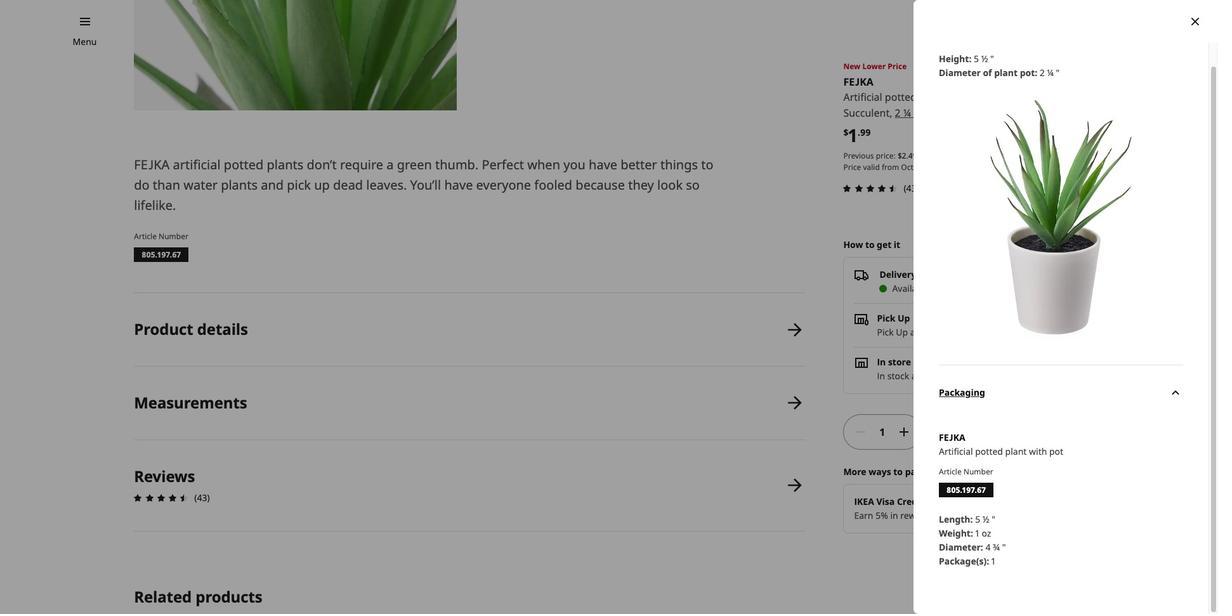 Task type: vqa. For each thing, say whether or not it's contained in the screenshot.
the left '99'
no



Task type: locate. For each thing, give the bounding box(es) containing it.
at inside the pick up pick up at
[[911, 326, 919, 338]]

earn
[[855, 510, 874, 522]]

2 vertical spatial fejka
[[940, 432, 966, 444]]

review: 4.6 out of 5 stars. total reviews: 43 image down reviews 'heading'
[[130, 491, 192, 506]]

have down thumb.
[[445, 177, 473, 194]]

1 vertical spatial $
[[898, 150, 903, 161]]

0 horizontal spatial price
[[844, 162, 862, 172]]

store right "change"
[[1101, 239, 1123, 251]]

price
[[888, 61, 907, 72], [844, 162, 862, 172]]

lifelike.
[[134, 197, 176, 214]]

length : 5 ½ " weight : 1 oz diameter : 4 ¾ " package(s) : 1
[[940, 513, 1006, 567]]

product details
[[134, 319, 248, 340]]

" inside 2 ¼ " button
[[914, 106, 918, 120]]

succulent,
[[844, 106, 893, 120]]

visa
[[877, 496, 895, 508]]

0 horizontal spatial 2
[[896, 106, 901, 120]]

at right stock
[[912, 370, 920, 382]]

ikea
[[855, 496, 875, 508]]

store inside button
[[1101, 239, 1123, 251]]

number down fejka artificial potted plant with pot on the bottom right of page
[[964, 466, 994, 477]]

1 vertical spatial potted
[[224, 156, 264, 173]]

oz
[[982, 527, 992, 539]]

article number down lifelike.
[[134, 231, 189, 242]]

packaging button
[[940, 365, 1184, 421]]

at up in store in stock at
[[911, 326, 919, 338]]

fejka inside fejka artificial potted plant with pot
[[940, 432, 966, 444]]

0 horizontal spatial fejka artificial potted plant with pot, indoor/outdoor succulent, 2 ¼ " image
[[134, 0, 457, 111]]

fejka
[[844, 75, 874, 89], [134, 156, 170, 173], [940, 432, 966, 444]]

packaging
[[940, 387, 986, 399]]

0 horizontal spatial number
[[159, 231, 189, 242]]

have up because
[[589, 156, 618, 173]]

: left oz
[[971, 527, 974, 539]]

1 vertical spatial plant
[[920, 90, 944, 104]]

previous price: $ 2 . 49 price valid from oct 31, 2023
[[844, 150, 945, 172]]

2 vertical spatial 1
[[992, 555, 996, 567]]

: left the 4
[[981, 541, 984, 553]]

0 horizontal spatial article number
[[134, 231, 189, 242]]

1 horizontal spatial fejka artificial potted plant with pot, indoor/outdoor succulent, 2 ¼ " image
[[940, 95, 1184, 340]]

with
[[947, 90, 968, 104], [1030, 446, 1048, 458]]

2 vertical spatial plant
[[1006, 446, 1027, 458]]

to
[[702, 156, 714, 173], [866, 239, 875, 251], [919, 268, 928, 281], [894, 466, 903, 478]]

have
[[589, 156, 618, 173], [445, 177, 473, 194]]

1 in from the top
[[878, 356, 886, 368]]

article number up card
[[940, 466, 994, 477]]

of
[[984, 67, 993, 79]]

with down fejka artificial potted plant with pot heading
[[1030, 446, 1048, 458]]

plants up and
[[267, 156, 304, 173]]

0 horizontal spatial $
[[844, 127, 849, 139]]

1 left oz
[[976, 527, 980, 539]]

0 vertical spatial $
[[844, 127, 849, 139]]

look
[[658, 177, 683, 194]]

1 vertical spatial with
[[1030, 446, 1048, 458]]

rotate 180 image
[[1169, 386, 1184, 401]]

1 vertical spatial ½
[[983, 513, 990, 525]]

get
[[877, 239, 892, 251]]

: right ikea*
[[971, 513, 974, 525]]

1 vertical spatial 805.197.67
[[947, 485, 986, 496]]

delivery
[[880, 268, 917, 281]]

¼ inside 2 ¼ " button
[[904, 106, 911, 120]]

2 diameter from the top
[[940, 541, 981, 553]]

2 ¼ " button
[[896, 106, 918, 122]]

1 vertical spatial ¼
[[904, 106, 911, 120]]

plant inside fejka artificial potted plant with pot
[[1006, 446, 1027, 458]]

"
[[991, 53, 995, 65], [1057, 67, 1060, 79], [914, 106, 918, 120], [992, 513, 996, 525], [1003, 541, 1006, 553]]

0 vertical spatial in
[[878, 356, 886, 368]]

0 vertical spatial at
[[911, 326, 919, 338]]

potted inside artificial potted plant with pot, indoor/outdoor succulent,
[[886, 90, 917, 104]]

0 vertical spatial number
[[159, 231, 189, 242]]

805.197.67 up ikea*
[[947, 485, 986, 496]]

2 vertical spatial 2
[[903, 150, 907, 161]]

0 vertical spatial plant
[[995, 67, 1018, 79]]

diameter down height
[[940, 67, 981, 79]]

fooled
[[535, 177, 573, 194]]

article number
[[134, 231, 189, 242], [940, 466, 994, 477]]

0 vertical spatial 805.197.67
[[142, 250, 181, 260]]

pick
[[287, 177, 311, 194]]

measurements heading
[[134, 392, 247, 413]]

1 vertical spatial up
[[897, 326, 909, 338]]

1 vertical spatial price
[[844, 162, 862, 172]]

1 vertical spatial store
[[889, 356, 912, 368]]

it
[[894, 239, 901, 251]]

0 vertical spatial ½
[[982, 53, 989, 65]]

list
[[130, 293, 806, 532]]

. down succulent,
[[858, 127, 861, 139]]

½ up of
[[982, 53, 989, 65]]

price right lower
[[888, 61, 907, 72]]

plant down height
[[920, 90, 944, 104]]

2 horizontal spatial fejka
[[940, 432, 966, 444]]

rewards
[[901, 510, 935, 522]]

pick down available
[[878, 312, 896, 324]]

805.197.67
[[142, 250, 181, 260], [947, 485, 986, 496]]

with left pot,
[[947, 90, 968, 104]]

0 horizontal spatial .
[[858, 127, 861, 139]]

plant down fejka artificial potted plant with pot heading
[[1006, 446, 1027, 458]]

0 vertical spatial diameter
[[940, 67, 981, 79]]

0 vertical spatial 2
[[1040, 67, 1045, 79]]

1 horizontal spatial article number
[[940, 466, 994, 477]]

0 horizontal spatial review: 4.6 out of 5 stars. total reviews: 43 image
[[130, 491, 192, 506]]

2 left 49 in the right top of the page
[[903, 150, 907, 161]]

pot down fejka artificial potted plant with pot heading
[[1050, 446, 1064, 458]]

1 vertical spatial pot
[[1050, 446, 1064, 458]]

1 horizontal spatial potted
[[886, 90, 917, 104]]

article up card
[[940, 466, 962, 477]]

½ up oz
[[983, 513, 990, 525]]

" right "¾"
[[1003, 541, 1006, 553]]

more ways to pay
[[844, 466, 922, 478]]

in
[[878, 356, 886, 368], [878, 370, 886, 382]]

diameter up package(s)
[[940, 541, 981, 553]]

up up "pick up at burbank, ca" 'group'
[[898, 312, 911, 324]]

.
[[858, 127, 861, 139], [907, 150, 909, 161]]

0 vertical spatial price
[[888, 61, 907, 72]]

fejka down 'packaging'
[[940, 432, 966, 444]]

¼
[[1048, 67, 1054, 79], [904, 106, 911, 120]]

½ inside length : 5 ½ " weight : 1 oz diameter : 4 ¾ " package(s) : 1
[[983, 513, 990, 525]]

1 horizontal spatial $
[[898, 150, 903, 161]]

5 inside height : 5 ½ " diameter of plant pot : 2 ¼ "
[[975, 53, 980, 65]]

fejka for fejka artificial potted plants don't require a green thumb. perfect when you have better things to do than water plants and pick up dead leaves. you'll have everyone fooled because they look so lifelike.
[[134, 156, 170, 173]]

¼ inside height : 5 ½ " diameter of plant pot : 2 ¼ "
[[1048, 67, 1054, 79]]

5 right ikea*
[[976, 513, 981, 525]]

1 horizontal spatial price
[[888, 61, 907, 72]]

artificial up card
[[940, 446, 974, 458]]

0 vertical spatial ¼
[[1048, 67, 1054, 79]]

ikea*
[[947, 510, 971, 522]]

1 horizontal spatial 1
[[976, 527, 980, 539]]

2 up indoor/outdoor
[[1040, 67, 1045, 79]]

pick
[[878, 312, 896, 324], [878, 326, 894, 338]]

1 horizontal spatial .
[[907, 150, 909, 161]]

because
[[576, 177, 625, 194]]

review: 4.6 out of 5 stars. total reviews: 43 image
[[840, 181, 902, 196], [130, 491, 192, 506]]

" up of
[[991, 53, 995, 65]]

0 vertical spatial 5
[[975, 53, 980, 65]]

plants
[[267, 156, 304, 173], [221, 177, 258, 194]]

review: 4.6 out of 5 stars. total reviews: 43 image down the valid
[[840, 181, 902, 196]]

1 vertical spatial in
[[878, 370, 886, 382]]

1 horizontal spatial number
[[964, 466, 994, 477]]

5 inside length : 5 ½ " weight : 1 oz diameter : 4 ¾ " package(s) : 1
[[976, 513, 981, 525]]

related
[[134, 586, 192, 607]]

¼ up indoor/outdoor
[[1048, 67, 1054, 79]]

1 horizontal spatial artificial
[[940, 446, 974, 458]]

products
[[196, 586, 263, 607]]

artificial inside artificial potted plant with pot, indoor/outdoor succulent,
[[844, 90, 883, 104]]

don't
[[307, 156, 337, 173]]

fejka artificial potted plant with pot, indoor/outdoor succulent, 2 ¼ " image
[[134, 0, 457, 111], [940, 95, 1184, 340]]

1 horizontal spatial review: 4.6 out of 5 stars. total reviews: 43 image
[[840, 181, 902, 196]]

0 vertical spatial (43)
[[904, 182, 920, 194]]

dialog
[[914, 0, 1219, 615]]

0 horizontal spatial artificial
[[844, 90, 883, 104]]

1 vertical spatial artificial
[[940, 446, 974, 458]]

number down lifelike.
[[159, 231, 189, 242]]

pot
[[1021, 67, 1036, 79], [1050, 446, 1064, 458]]

2 ¼ "
[[896, 106, 918, 120]]

pot inside height : 5 ½ " diameter of plant pot : 2 ¼ "
[[1021, 67, 1036, 79]]

0 vertical spatial pot
[[1021, 67, 1036, 79]]

in stock at burbank, ca group
[[878, 370, 974, 382]]

1 down "¾"
[[992, 555, 996, 567]]

fejka inside fejka artificial potted plants don't require a green thumb. perfect when you have better things to do than water plants and pick up dead leaves. you'll have everyone fooled because they look so lifelike.
[[134, 156, 170, 173]]

2 pick from the top
[[878, 326, 894, 338]]

0 vertical spatial article
[[134, 231, 157, 242]]

fejka down new
[[844, 75, 874, 89]]

$ 1 . 99
[[844, 123, 872, 148]]

store
[[1101, 239, 1123, 251], [889, 356, 912, 368]]

price down previous
[[844, 162, 862, 172]]

article down lifelike.
[[134, 231, 157, 242]]

½ inside height : 5 ½ " diameter of plant pot : 2 ¼ "
[[982, 53, 989, 65]]

2023
[[928, 162, 945, 172]]

thumb.
[[435, 156, 479, 173]]

artificial inside fejka artificial potted plant with pot
[[940, 446, 974, 458]]

pick up pick up at
[[878, 312, 921, 338]]

0 vertical spatial fejka
[[844, 75, 874, 89]]

reviews
[[134, 466, 195, 487]]

pot up indoor/outdoor
[[1021, 67, 1036, 79]]

1 diameter from the top
[[940, 67, 981, 79]]

(43) inside (43) button
[[904, 182, 920, 194]]

1 horizontal spatial store
[[1101, 239, 1123, 251]]

fejka for fejka
[[844, 75, 874, 89]]

potted inside fejka artificial potted plant with pot
[[976, 446, 1004, 458]]

measurements
[[134, 392, 247, 413]]

lower
[[863, 61, 886, 72]]

2 inside 2 ¼ " button
[[896, 106, 901, 120]]

(43)
[[904, 182, 920, 194], [194, 492, 210, 504]]

with inside artificial potted plant with pot, indoor/outdoor succulent,
[[947, 90, 968, 104]]

0 horizontal spatial store
[[889, 356, 912, 368]]

you
[[564, 156, 586, 173]]

2 horizontal spatial 2
[[1040, 67, 1045, 79]]

at down card
[[937, 510, 945, 522]]

" up 49 in the right top of the page
[[914, 106, 918, 120]]

things
[[661, 156, 698, 173]]

1 vertical spatial 2
[[896, 106, 901, 120]]

1 vertical spatial fejka
[[134, 156, 170, 173]]

artificial up succulent,
[[844, 90, 883, 104]]

better
[[621, 156, 658, 173]]

at for pick up at
[[911, 326, 919, 338]]

$ inside previous price: $ 2 . 49 price valid from oct 31, 2023
[[898, 150, 903, 161]]

0 horizontal spatial pot
[[1021, 67, 1036, 79]]

¼ right succulent,
[[904, 106, 911, 120]]

1 left 99
[[849, 123, 858, 148]]

1 horizontal spatial have
[[589, 156, 618, 173]]

right image
[[1097, 274, 1112, 289]]

in down the pick up pick up at
[[878, 356, 886, 368]]

pot inside fejka artificial potted plant with pot
[[1050, 446, 1064, 458]]

pick up in store in stock at
[[878, 326, 894, 338]]

plant right of
[[995, 67, 1018, 79]]

0 horizontal spatial 805.197.67
[[142, 250, 181, 260]]

0 vertical spatial potted
[[886, 90, 917, 104]]

$ left 49 in the right top of the page
[[898, 150, 903, 161]]

0 vertical spatial artificial
[[844, 90, 883, 104]]

0 vertical spatial with
[[947, 90, 968, 104]]

at inside in store in stock at
[[912, 370, 920, 382]]

potted inside fejka artificial potted plants don't require a green thumb. perfect when you have better things to do than water plants and pick up dead leaves. you'll have everyone fooled because they look so lifelike.
[[224, 156, 264, 173]]

fejka artificial potted plant with pot heading
[[940, 431, 1184, 445]]

(43) down reviews 'heading'
[[194, 492, 210, 504]]

1 vertical spatial article
[[940, 466, 962, 477]]

plant
[[995, 67, 1018, 79], [920, 90, 944, 104], [1006, 446, 1027, 458]]

0 horizontal spatial (43)
[[194, 492, 210, 504]]

0 vertical spatial plants
[[267, 156, 304, 173]]

0 vertical spatial review: 4.6 out of 5 stars. total reviews: 43 image
[[840, 181, 902, 196]]

(43) down oct
[[904, 182, 920, 194]]

leaves.
[[367, 177, 407, 194]]

a
[[387, 156, 394, 173]]

1 horizontal spatial (43)
[[904, 182, 920, 194]]

1 vertical spatial at
[[912, 370, 920, 382]]

in store in stock at
[[878, 356, 923, 382]]

dead
[[333, 177, 363, 194]]

2
[[1040, 67, 1045, 79], [896, 106, 901, 120], [903, 150, 907, 161]]

0 horizontal spatial ¼
[[904, 106, 911, 120]]

plant inside height : 5 ½ " diameter of plant pot : 2 ¼ "
[[995, 67, 1018, 79]]

diameter
[[940, 67, 981, 79], [940, 541, 981, 553]]

1 vertical spatial review: 4.6 out of 5 stars. total reviews: 43 image
[[130, 491, 192, 506]]

0 vertical spatial pick
[[878, 312, 896, 324]]

1 horizontal spatial pot
[[1050, 446, 1064, 458]]

805.197.67 down lifelike.
[[142, 250, 181, 260]]

0 horizontal spatial with
[[947, 90, 968, 104]]

1 vertical spatial diameter
[[940, 541, 981, 553]]

height
[[940, 53, 970, 65]]

1 vertical spatial pick
[[878, 326, 894, 338]]

0 vertical spatial 1
[[849, 123, 858, 148]]

1 horizontal spatial with
[[1030, 446, 1048, 458]]

details link
[[973, 510, 1002, 522]]

0 vertical spatial have
[[589, 156, 618, 173]]

½ for 1
[[983, 513, 990, 525]]

fejka up do
[[134, 156, 170, 173]]

0 horizontal spatial 1
[[849, 123, 858, 148]]

0 vertical spatial .
[[858, 127, 861, 139]]

to up available
[[919, 268, 928, 281]]

price:
[[877, 150, 896, 161]]

½
[[982, 53, 989, 65], [983, 513, 990, 525]]

0 horizontal spatial fejka
[[134, 156, 170, 173]]

1 horizontal spatial article
[[940, 466, 962, 477]]

package(s)
[[940, 555, 987, 567]]

$ left 99
[[844, 127, 849, 139]]

weight
[[940, 527, 971, 539]]

in left stock
[[878, 370, 886, 382]]

5 for length
[[976, 513, 981, 525]]

up up in store in stock at
[[897, 326, 909, 338]]

to right the things
[[702, 156, 714, 173]]

plants left and
[[221, 177, 258, 194]]

1 vertical spatial .
[[907, 150, 909, 161]]

store up stock
[[889, 356, 912, 368]]

1 vertical spatial 5
[[976, 513, 981, 525]]

1 vertical spatial have
[[445, 177, 473, 194]]

1 horizontal spatial fejka
[[844, 75, 874, 89]]

0 vertical spatial store
[[1101, 239, 1123, 251]]

so
[[686, 177, 700, 194]]

. up oct
[[907, 150, 909, 161]]

99
[[861, 127, 872, 139]]

5 right height
[[975, 53, 980, 65]]

2 right succulent,
[[896, 106, 901, 120]]

1 vertical spatial article number
[[940, 466, 994, 477]]

fejka artificial potted plant with pot
[[940, 432, 1064, 458]]

1 horizontal spatial 2
[[903, 150, 907, 161]]

store inside in store in stock at
[[889, 356, 912, 368]]



Task type: describe. For each thing, give the bounding box(es) containing it.
0 horizontal spatial have
[[445, 177, 473, 194]]

change store
[[1067, 239, 1123, 251]]

½ for plant
[[982, 53, 989, 65]]

ways
[[869, 466, 892, 478]]

water
[[184, 177, 218, 194]]

2 in from the top
[[878, 370, 886, 382]]

length
[[940, 513, 971, 525]]

dialog containing height
[[914, 0, 1219, 615]]

potted for fejka artificial potted plant with pot
[[976, 446, 1004, 458]]

2 vertical spatial at
[[937, 510, 945, 522]]

31,
[[916, 162, 926, 172]]

to left get
[[866, 239, 875, 251]]

to left pay
[[894, 466, 903, 478]]

to inside "delivery to available"
[[919, 268, 928, 281]]

49
[[909, 150, 918, 161]]

store for change
[[1101, 239, 1123, 251]]

details
[[973, 510, 1002, 522]]

reviews heading
[[134, 466, 195, 487]]

related products
[[134, 586, 263, 607]]

$ inside $ 1 . 99
[[844, 127, 849, 139]]

product details heading
[[134, 319, 248, 340]]

new
[[844, 61, 861, 72]]

1 vertical spatial number
[[964, 466, 994, 477]]

require
[[340, 156, 383, 173]]

article number inside dialog
[[940, 466, 994, 477]]

: up pot,
[[970, 53, 972, 65]]

pick up at burbank, ca group
[[878, 326, 973, 338]]

everyone
[[477, 177, 531, 194]]

ikea visa credit card
[[855, 496, 950, 508]]

fejka for fejka artificial potted plant with pot
[[940, 432, 966, 444]]

. inside previous price: $ 2 . 49 price valid from oct 31, 2023
[[907, 150, 909, 161]]

artificial
[[173, 156, 221, 173]]

list containing product details
[[130, 293, 806, 532]]

review: 4.6 out of 5 stars. total reviews: 43 image inside (43) button
[[840, 181, 902, 196]]

¾
[[994, 541, 1001, 553]]

Quantity input value text field
[[874, 414, 892, 450]]

oct
[[902, 162, 914, 172]]

available
[[893, 282, 930, 294]]

from
[[882, 162, 900, 172]]

potted for fejka artificial potted plants don't require a green thumb. perfect when you have better things to do than water plants and pick up dead leaves. you'll have everyone fooled because they look so lifelike.
[[224, 156, 264, 173]]

measurements button
[[134, 367, 806, 440]]

and
[[261, 177, 284, 194]]

2 inside height : 5 ½ " diameter of plant pot : 2 ¼ "
[[1040, 67, 1045, 79]]

2 horizontal spatial 1
[[992, 555, 996, 567]]

green
[[397, 156, 432, 173]]

menu button
[[73, 35, 97, 49]]

5 for height
[[975, 53, 980, 65]]

0 horizontal spatial article
[[134, 231, 157, 242]]

plant inside artificial potted plant with pot, indoor/outdoor succulent,
[[920, 90, 944, 104]]

(43) button
[[840, 181, 920, 196]]

1 pick from the top
[[878, 312, 896, 324]]

more
[[844, 466, 867, 478]]

price inside previous price: $ 2 . 49 price valid from oct 31, 2023
[[844, 162, 862, 172]]

2 inside previous price: $ 2 . 49 price valid from oct 31, 2023
[[903, 150, 907, 161]]

: up indoor/outdoor
[[1036, 67, 1038, 79]]

" up indoor/outdoor
[[1057, 67, 1060, 79]]

change store button
[[1067, 238, 1123, 252]]

menu
[[73, 36, 97, 48]]

diameter inside length : 5 ½ " weight : 1 oz diameter : 4 ¾ " package(s) : 1
[[940, 541, 981, 553]]

you'll
[[410, 177, 441, 194]]

when
[[528, 156, 561, 173]]

how
[[844, 239, 864, 251]]

with inside fejka artificial potted plant with pot
[[1030, 446, 1048, 458]]

0 horizontal spatial plants
[[221, 177, 258, 194]]

diameter inside height : 5 ½ " diameter of plant pot : 2 ¼ "
[[940, 67, 981, 79]]

do
[[134, 177, 150, 194]]

1 horizontal spatial plants
[[267, 156, 304, 173]]

change
[[1067, 239, 1099, 251]]

than
[[153, 177, 180, 194]]

pay
[[906, 466, 922, 478]]

at for in stock at
[[912, 370, 920, 382]]

perfect
[[482, 156, 524, 173]]

card
[[927, 496, 947, 508]]

0 vertical spatial up
[[898, 312, 911, 324]]

4
[[986, 541, 991, 553]]

product
[[134, 319, 193, 340]]

credit
[[898, 496, 925, 508]]

details
[[197, 319, 248, 340]]

up
[[314, 177, 330, 194]]

artificial potted plant with pot, indoor/outdoor succulent,
[[844, 90, 1066, 120]]

: down the 4
[[987, 555, 990, 567]]

delivery to available
[[880, 268, 931, 294]]

fejka artificial potted plants don't require a green thumb. perfect when you have better things to do than water plants and pick up dead leaves. you'll have everyone fooled because they look so lifelike.
[[134, 156, 714, 214]]

1 vertical spatial 1
[[976, 527, 980, 539]]

1 vertical spatial (43)
[[194, 492, 210, 504]]

valid
[[864, 162, 880, 172]]

in
[[891, 510, 899, 522]]

0 vertical spatial article number
[[134, 231, 189, 242]]

store for in
[[889, 356, 912, 368]]

to inside fejka artificial potted plants don't require a green thumb. perfect when you have better things to do than water plants and pick up dead leaves. you'll have everyone fooled because they look so lifelike.
[[702, 156, 714, 173]]

height : 5 ½ " diameter of plant pot : 2 ¼ "
[[940, 53, 1060, 79]]

how to get it
[[844, 239, 901, 251]]

product details button
[[134, 293, 806, 366]]

pot,
[[970, 90, 989, 104]]

. inside $ 1 . 99
[[858, 127, 861, 139]]

5%
[[876, 510, 889, 522]]

earn 5% in rewards at ikea* details
[[855, 510, 1002, 522]]

" up "¾"
[[992, 513, 996, 525]]

indoor/outdoor
[[992, 90, 1066, 104]]

previous
[[844, 150, 875, 161]]

new lower price
[[844, 61, 907, 72]]

they
[[629, 177, 654, 194]]



